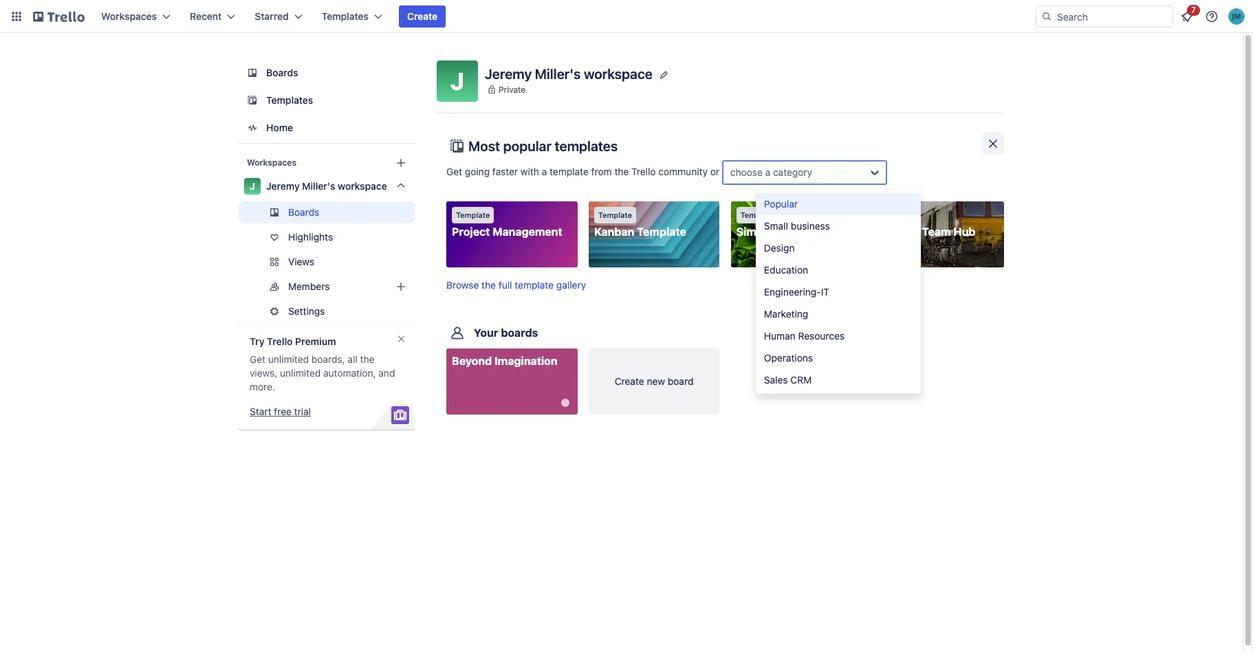 Task type: locate. For each thing, give the bounding box(es) containing it.
template up kanban
[[599, 211, 633, 220]]

2 project from the left
[[776, 226, 814, 238]]

remote
[[879, 226, 920, 238]]

1 horizontal spatial workspace
[[584, 66, 653, 82]]

0 vertical spatial trello
[[632, 166, 656, 177]]

0 vertical spatial get
[[447, 166, 463, 177]]

1 horizontal spatial j
[[451, 67, 464, 95]]

1 horizontal spatial jeremy miller's workspace
[[485, 66, 653, 82]]

1 vertical spatial get
[[250, 354, 266, 365]]

sales
[[764, 374, 788, 386]]

small
[[764, 220, 789, 232]]

trello right try
[[267, 336, 293, 348]]

templates right starred dropdown button
[[322, 10, 369, 22]]

search image
[[1042, 11, 1053, 22]]

0 horizontal spatial jeremy miller's workspace
[[266, 180, 387, 192]]

trial
[[294, 406, 311, 418]]

or
[[711, 166, 720, 177]]

template right full
[[515, 280, 554, 291]]

template for kanban
[[599, 211, 633, 220]]

boards for 2nd boards "link" from the bottom
[[266, 67, 298, 78]]

the right from
[[615, 166, 629, 177]]

template inside template remote team hub
[[883, 211, 917, 220]]

2 horizontal spatial the
[[615, 166, 629, 177]]

0 vertical spatial miller's
[[535, 66, 581, 82]]

browse the full template gallery link
[[447, 280, 586, 291]]

template for project
[[456, 211, 490, 220]]

views
[[288, 256, 315, 268]]

1 vertical spatial j
[[250, 180, 255, 192]]

workspaces button
[[93, 6, 179, 28]]

unlimited
[[268, 354, 309, 365], [280, 367, 321, 379]]

0 horizontal spatial workspaces
[[101, 10, 157, 22]]

0 vertical spatial templates
[[322, 10, 369, 22]]

trello inside 'try trello premium get unlimited boards, all the views, unlimited automation, and more.'
[[267, 336, 293, 348]]

0 horizontal spatial get
[[250, 354, 266, 365]]

boards up highlights
[[288, 206, 320, 218]]

get
[[447, 166, 463, 177], [250, 354, 266, 365]]

jeremy miller (jeremymiller198) image
[[1229, 8, 1246, 25]]

crm
[[791, 374, 812, 386]]

1 horizontal spatial project
[[776, 226, 814, 238]]

1 horizontal spatial get
[[447, 166, 463, 177]]

the right all
[[360, 354, 375, 365]]

template board image
[[244, 92, 261, 109]]

template down templates
[[550, 166, 589, 177]]

0 horizontal spatial project
[[452, 226, 490, 238]]

j left "private"
[[451, 67, 464, 95]]

beyond imagination
[[452, 355, 558, 368]]

0 vertical spatial workspace
[[584, 66, 653, 82]]

engineering-
[[764, 286, 822, 298]]

1 project from the left
[[452, 226, 490, 238]]

template inside template simple project board
[[741, 211, 775, 220]]

project up browse
[[452, 226, 490, 238]]

workspaces
[[101, 10, 157, 22], [247, 158, 297, 168]]

operations
[[764, 352, 813, 364]]

home image
[[244, 120, 261, 136]]

workspace down primary element
[[584, 66, 653, 82]]

there is new activity on this board. image
[[561, 399, 570, 408]]

popular
[[764, 198, 798, 210]]

primary element
[[0, 0, 1254, 33]]

1 vertical spatial workspaces
[[247, 158, 297, 168]]

1 horizontal spatial miller's
[[535, 66, 581, 82]]

jeremy
[[485, 66, 532, 82], [266, 180, 300, 192]]

1 horizontal spatial workspaces
[[247, 158, 297, 168]]

0 horizontal spatial workspace
[[338, 180, 387, 192]]

template right kanban
[[637, 226, 687, 238]]

and
[[379, 367, 395, 379]]

get up views,
[[250, 354, 266, 365]]

1 horizontal spatial templates
[[322, 10, 369, 22]]

most popular templates
[[469, 138, 618, 154]]

get left going
[[447, 166, 463, 177]]

1 vertical spatial create
[[615, 376, 645, 388]]

0 vertical spatial j
[[451, 67, 464, 95]]

0 vertical spatial the
[[615, 166, 629, 177]]

0 vertical spatial workspaces
[[101, 10, 157, 22]]

boards right board 'image'
[[266, 67, 298, 78]]

miller's
[[535, 66, 581, 82], [302, 180, 335, 192]]

0 horizontal spatial j
[[250, 180, 255, 192]]

a right with
[[542, 166, 547, 177]]

0 horizontal spatial create
[[407, 10, 438, 22]]

highlights
[[288, 231, 333, 243]]

j
[[451, 67, 464, 95], [250, 180, 255, 192]]

the for get going faster with a template from the trello community or
[[615, 166, 629, 177]]

Search field
[[1053, 6, 1173, 27]]

2 vertical spatial the
[[360, 354, 375, 365]]

all
[[348, 354, 358, 365]]

jeremy up highlights
[[266, 180, 300, 192]]

j down home image
[[250, 180, 255, 192]]

template up simple
[[741, 211, 775, 220]]

1 vertical spatial boards link
[[239, 202, 415, 224]]

template kanban template
[[594, 211, 687, 238]]

jeremy up "private"
[[485, 66, 532, 82]]

1 vertical spatial jeremy
[[266, 180, 300, 192]]

template
[[550, 166, 589, 177], [515, 280, 554, 291]]

1 vertical spatial boards
[[288, 206, 320, 218]]

templates button
[[314, 6, 391, 28]]

start
[[250, 406, 272, 418]]

unlimited down boards, at the left
[[280, 367, 321, 379]]

beyond
[[452, 355, 492, 368]]

starred button
[[247, 6, 311, 28]]

workspace up highlights link
[[338, 180, 387, 192]]

workspace
[[584, 66, 653, 82], [338, 180, 387, 192]]

boards link up highlights link
[[239, 202, 415, 224]]

1 vertical spatial trello
[[267, 336, 293, 348]]

templates
[[322, 10, 369, 22], [266, 94, 313, 106]]

1 horizontal spatial the
[[482, 280, 496, 291]]

0 horizontal spatial templates
[[266, 94, 313, 106]]

unlimited up views,
[[268, 354, 309, 365]]

1 horizontal spatial trello
[[632, 166, 656, 177]]

your
[[474, 327, 499, 339]]

more.
[[250, 381, 275, 393]]

get inside 'try trello premium get unlimited boards, all the views, unlimited automation, and more.'
[[250, 354, 266, 365]]

hub
[[954, 226, 976, 238]]

sales crm
[[764, 374, 812, 386]]

template inside template project management
[[456, 211, 490, 220]]

start free trial
[[250, 406, 311, 418]]

0 vertical spatial create
[[407, 10, 438, 22]]

0 horizontal spatial miller's
[[302, 180, 335, 192]]

template for remote
[[883, 211, 917, 220]]

create button
[[399, 6, 446, 28]]

jeremy miller's workspace up highlights link
[[266, 180, 387, 192]]

business
[[791, 220, 830, 232]]

choose
[[731, 167, 763, 178]]

templates inside 'popup button'
[[322, 10, 369, 22]]

jeremy miller's workspace
[[485, 66, 653, 82], [266, 180, 387, 192]]

0 horizontal spatial trello
[[267, 336, 293, 348]]

j inside button
[[451, 67, 464, 95]]

a right the choose
[[766, 167, 771, 178]]

project up 'design'
[[776, 226, 814, 238]]

trello left community on the top right of the page
[[632, 166, 656, 177]]

0 horizontal spatial the
[[360, 354, 375, 365]]

1 vertical spatial miller's
[[302, 180, 335, 192]]

1 horizontal spatial jeremy
[[485, 66, 532, 82]]

recent button
[[182, 6, 244, 28]]

template down going
[[456, 211, 490, 220]]

marketing
[[764, 308, 809, 320]]

faster
[[493, 166, 518, 177]]

the for try trello premium get unlimited boards, all the views, unlimited automation, and more.
[[360, 354, 375, 365]]

resources
[[799, 330, 845, 342]]

1 horizontal spatial create
[[615, 376, 645, 388]]

trello
[[632, 166, 656, 177], [267, 336, 293, 348]]

the
[[615, 166, 629, 177], [482, 280, 496, 291], [360, 354, 375, 365]]

create
[[407, 10, 438, 22], [615, 376, 645, 388]]

from
[[592, 166, 612, 177]]

template up remote
[[883, 211, 917, 220]]

back to home image
[[33, 6, 85, 28]]

0 vertical spatial boards
[[266, 67, 298, 78]]

new
[[647, 376, 665, 388]]

board image
[[244, 65, 261, 81]]

jeremy miller's workspace up "private"
[[485, 66, 653, 82]]

the inside 'try trello premium get unlimited boards, all the views, unlimited automation, and more.'
[[360, 354, 375, 365]]

template for simple
[[741, 211, 775, 220]]

template
[[456, 211, 490, 220], [599, 211, 633, 220], [741, 211, 775, 220], [883, 211, 917, 220], [637, 226, 687, 238]]

templates up home in the left top of the page
[[266, 94, 313, 106]]

boards link
[[239, 61, 415, 85], [239, 202, 415, 224]]

a
[[542, 166, 547, 177], [766, 167, 771, 178]]

try trello premium get unlimited boards, all the views, unlimited automation, and more.
[[250, 336, 395, 393]]

boards
[[266, 67, 298, 78], [288, 206, 320, 218]]

browse the full template gallery
[[447, 280, 586, 291]]

create inside button
[[407, 10, 438, 22]]

human
[[764, 330, 796, 342]]

0 vertical spatial boards link
[[239, 61, 415, 85]]

0 vertical spatial unlimited
[[268, 354, 309, 365]]

1 vertical spatial templates
[[266, 94, 313, 106]]

the left full
[[482, 280, 496, 291]]

boards link up templates link
[[239, 61, 415, 85]]



Task type: vqa. For each thing, say whether or not it's contained in the screenshot.
Design link
no



Task type: describe. For each thing, give the bounding box(es) containing it.
popular
[[504, 138, 552, 154]]

workspaces inside dropdown button
[[101, 10, 157, 22]]

project inside template project management
[[452, 226, 490, 238]]

members
[[288, 281, 330, 292]]

0 vertical spatial jeremy miller's workspace
[[485, 66, 653, 82]]

j button
[[437, 61, 478, 102]]

settings
[[288, 306, 325, 317]]

template project management
[[452, 211, 563, 238]]

imagination
[[495, 355, 558, 368]]

boards,
[[312, 354, 345, 365]]

members link
[[239, 276, 415, 298]]

templates link
[[239, 88, 415, 113]]

highlights link
[[239, 226, 415, 248]]

recent
[[190, 10, 222, 22]]

1 vertical spatial the
[[482, 280, 496, 291]]

your boards
[[474, 327, 538, 339]]

home
[[266, 122, 293, 134]]

going
[[465, 166, 490, 177]]

board
[[668, 376, 694, 388]]

open information menu image
[[1206, 10, 1219, 23]]

add image
[[393, 279, 409, 295]]

1 vertical spatial workspace
[[338, 180, 387, 192]]

0 vertical spatial template
[[550, 166, 589, 177]]

team
[[923, 226, 951, 238]]

1 vertical spatial jeremy miller's workspace
[[266, 180, 387, 192]]

0 horizontal spatial jeremy
[[266, 180, 300, 192]]

7 notifications image
[[1180, 8, 1196, 25]]

home link
[[239, 116, 415, 140]]

create for create
[[407, 10, 438, 22]]

simple
[[737, 226, 773, 238]]

1 vertical spatial template
[[515, 280, 554, 291]]

1 vertical spatial unlimited
[[280, 367, 321, 379]]

small business
[[764, 220, 830, 232]]

try
[[250, 336, 265, 348]]

2 boards link from the top
[[239, 202, 415, 224]]

free
[[274, 406, 292, 418]]

template simple project board
[[737, 211, 848, 238]]

design
[[764, 242, 795, 254]]

starred
[[255, 10, 289, 22]]

template remote team hub
[[879, 211, 976, 238]]

engineering-it
[[764, 286, 830, 298]]

choose a category
[[731, 167, 813, 178]]

beyond imagination link
[[447, 349, 578, 415]]

community
[[659, 166, 708, 177]]

0 vertical spatial jeremy
[[485, 66, 532, 82]]

1 horizontal spatial a
[[766, 167, 771, 178]]

1 boards link from the top
[[239, 61, 415, 85]]

private
[[499, 84, 526, 95]]

boards
[[501, 327, 538, 339]]

boards for first boards "link" from the bottom
[[288, 206, 320, 218]]

board
[[817, 226, 848, 238]]

0 horizontal spatial a
[[542, 166, 547, 177]]

with
[[521, 166, 539, 177]]

category
[[773, 167, 813, 178]]

education
[[764, 264, 809, 276]]

automation,
[[323, 367, 376, 379]]

get going faster with a template from the trello community or
[[447, 166, 722, 177]]

settings link
[[239, 301, 415, 323]]

it
[[821, 286, 830, 298]]

kanban
[[594, 226, 635, 238]]

project inside template simple project board
[[776, 226, 814, 238]]

most
[[469, 138, 500, 154]]

views link
[[239, 251, 415, 273]]

create a workspace image
[[393, 155, 409, 171]]

management
[[493, 226, 563, 238]]

create new board
[[615, 376, 694, 388]]

views,
[[250, 367, 278, 379]]

premium
[[295, 336, 336, 348]]

create for create new board
[[615, 376, 645, 388]]

start free trial button
[[250, 405, 311, 419]]

human resources
[[764, 330, 845, 342]]

full
[[499, 280, 512, 291]]

browse
[[447, 280, 479, 291]]

gallery
[[557, 280, 586, 291]]

templates
[[555, 138, 618, 154]]



